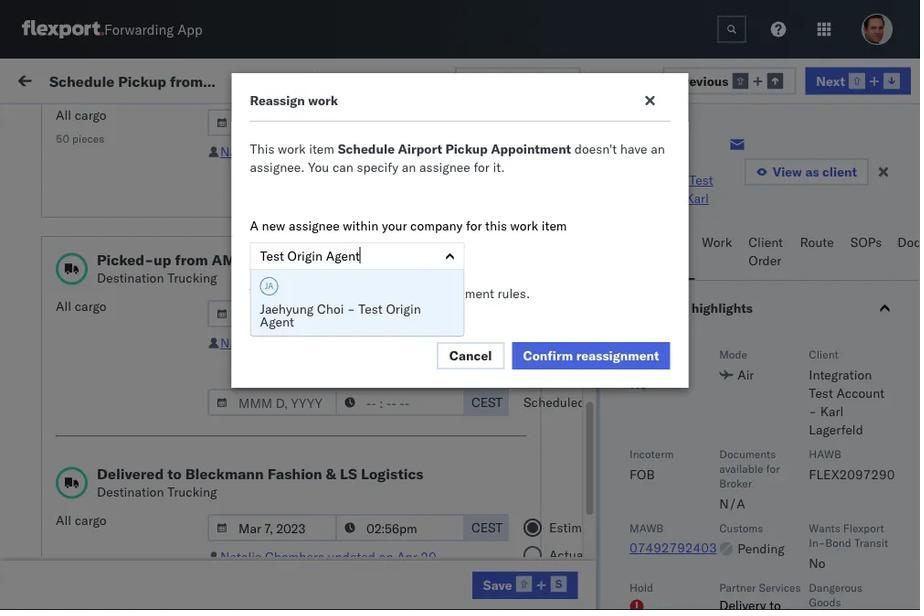 Task type: vqa. For each thing, say whether or not it's contained in the screenshot.


Task type: describe. For each thing, give the bounding box(es) containing it.
ca for third schedule pickup from los angeles, ca link from the bottom of the page
[[42, 312, 59, 328]]

- down the as
[[805, 183, 813, 199]]

confirm for confirm delivery
[[42, 585, 89, 601]]

due
[[384, 72, 411, 88]]

nov up "11:00 pm pst, nov 8, 2022"
[[389, 385, 412, 401]]

4:00
[[294, 546, 322, 562]]

all cargo for delivered
[[56, 512, 107, 528]]

4 11:59 from the top
[[294, 344, 330, 360]]

work,
[[192, 113, 221, 127]]

pm right fashion
[[333, 465, 353, 481]]

2 schedule delivery appointment button from the top
[[42, 342, 225, 363]]

dec left 23, at the left bottom
[[380, 546, 404, 562]]

dec left "24,"
[[381, 586, 405, 602]]

can
[[333, 159, 354, 175]]

natalie chambers updated on apr 20 for first mmm d, yyyy text field from the bottom
[[220, 549, 437, 565]]

destination inside delivered to bleckmann fashion & ls logistics destination trucking
[[97, 484, 164, 500]]

ca for 4th schedule pickup from los angeles, ca link from the top
[[42, 473, 59, 489]]

4 pdt, from the top
[[357, 344, 386, 360]]

all for delivered
[[56, 512, 71, 528]]

mawb 07492792403
[[630, 521, 717, 556]]

pst, right am
[[350, 586, 378, 602]]

bond
[[826, 535, 852, 549]]

actual for -- : -- -- text field corresponding to 20
[[550, 547, 587, 563]]

-- : -- -- text field
[[336, 109, 466, 136]]

1 fcl from the top
[[601, 224, 624, 240]]

pm right 4:00 at bottom
[[325, 546, 345, 562]]

broker
[[720, 476, 752, 490]]

20 for "natalie chambers updated on apr 20" 'button' associated with 1st mmm d, yyyy text field from the top
[[421, 144, 437, 160]]

nov left 8,
[[388, 425, 411, 441]]

cancel
[[450, 348, 493, 364]]

2 -- : -- -- text field from the top
[[336, 389, 466, 416]]

delivery for schedule delivery appointment "link" related to 11:59 pm pst, dec 13, 2022
[[99, 504, 146, 520]]

customs for --
[[87, 173, 138, 189]]

flex-
[[623, 118, 668, 136]]

incoterm
[[630, 447, 674, 460]]

:
[[421, 113, 424, 127]]

nov down this action will not impact the assignment rules.
[[389, 304, 412, 320]]

11:59 pm pdt, nov 4, 2022 for 2nd schedule pickup from los angeles, ca button from the bottom
[[294, 385, 462, 401]]

cest for first mmm d, yyyy text field from the bottom "natalie chambers updated on apr 20" 'button'
[[472, 519, 503, 535]]

transit
[[855, 535, 889, 549]]

chambers for -- : -- -- text field corresponding to 20
[[265, 549, 325, 565]]

pm up 'amsterdam'
[[333, 224, 353, 240]]

2 schedule pickup from los angeles, ca button from the top
[[42, 293, 260, 332]]

flex- 2097290
[[623, 118, 687, 155]]

lagerfeld inside integration test account - karl lagerfeld
[[623, 209, 678, 225]]

0 horizontal spatial flexport
[[679, 183, 726, 199]]

- inside jaehyung choi - test origin agent
[[348, 301, 355, 317]]

client order
[[749, 234, 784, 268]]

new
[[262, 218, 286, 234]]

2 pdt, from the top
[[357, 264, 386, 280]]

test inside integration test account - karl lagerfeld
[[690, 172, 714, 188]]

natalie chambers updated on apr 20 button for 1st mmm d, yyyy text field from the top
[[220, 144, 437, 160]]

1 horizontal spatial no
[[631, 376, 647, 392]]

fashion
[[268, 465, 323, 483]]

demo
[[730, 183, 764, 199]]

picked-
[[97, 251, 154, 269]]

partner services
[[720, 580, 801, 594]]

natalie chambers updated on apr 19 button
[[220, 335, 437, 351]]

trucking inside "picked-up from ams - amsterdam - netherlands destination trucking"
[[167, 270, 217, 286]]

reassign
[[250, 92, 305, 108]]

assignment
[[428, 285, 495, 301]]

schedule delivery appointment for 11:59 pm pdt, nov 4, 2022
[[42, 223, 225, 239]]

route
[[801, 234, 835, 250]]

schedule delivery appointment link for 11:59 pm pst, dec 13, 2022
[[42, 503, 225, 522]]

for inside documents available for broker n/a
[[766, 461, 780, 475]]

impact
[[363, 285, 403, 301]]

it.
[[493, 159, 505, 175]]

4 schedule pickup from los angeles, ca button from the top
[[42, 454, 260, 492]]

snooze
[[496, 150, 532, 163]]

resize handle column header for deadline button
[[465, 142, 487, 610]]

lagerfeld inside "client integration test account - karl lagerfeld incoterm fob"
[[809, 422, 864, 438]]

goods
[[809, 595, 841, 609]]

upload customs clearance documents for bosch ocean test
[[42, 415, 200, 449]]

flexport demo consignee
[[679, 183, 828, 199]]

chambers for 19 -- : -- -- text field
[[265, 335, 325, 351]]

pm up not
[[333, 264, 353, 280]]

2 vertical spatial customs
[[720, 521, 764, 535]]

have
[[621, 141, 648, 157]]

mode button
[[551, 145, 651, 164]]

for left work,
[[174, 113, 189, 127]]

schedule delivery appointment button for 11:59 pm pst, dec 13, 2022
[[42, 503, 225, 524]]

a new assignee within your company for this work item
[[250, 218, 568, 234]]

work for this
[[278, 141, 306, 157]]

confirm pickup from los angeles, ca link
[[42, 535, 260, 571]]

1 horizontal spatial file
[[710, 71, 732, 87]]

account inside "client integration test account - karl lagerfeld incoterm fob"
[[837, 385, 885, 401]]

-- : -- -- text field for 20
[[336, 514, 466, 541]]

pm down the ls
[[333, 505, 353, 521]]

5 ocean fcl from the top
[[560, 465, 624, 481]]

view as client
[[773, 164, 858, 180]]

3 11:59 from the top
[[294, 304, 330, 320]]

dec down logistics
[[388, 505, 412, 521]]

-- : -- -- text field for 19
[[336, 300, 466, 327]]

pst, for schedule delivery appointment
[[357, 505, 384, 521]]

shipment
[[630, 300, 689, 316]]

7 11:59 from the top
[[294, 505, 330, 521]]

import
[[54, 71, 95, 87]]

0 horizontal spatial exception
[[509, 72, 569, 88]]

confirm reassignment button
[[513, 342, 671, 369]]

1 vertical spatial assignee
[[289, 218, 340, 234]]

pickup for fourth schedule pickup from los angeles, ca button from the bottom of the page
[[99, 254, 139, 270]]

mmm d, yyyy text field for 19 -- : -- -- text field
[[208, 300, 337, 327]]

angeles, for 1st schedule pickup from los angeles, ca link from the top
[[196, 254, 247, 270]]

1 schedule pickup from los angeles, ca button from the top
[[42, 253, 260, 291]]

50
[[56, 132, 69, 145]]

airport
[[398, 141, 443, 157]]

pm down not
[[333, 304, 353, 320]]

2 11:59 from the top
[[294, 264, 330, 280]]

- down the view
[[797, 183, 805, 199]]

2097290
[[623, 136, 687, 155]]

&
[[326, 465, 337, 483]]

7 ocean fcl from the top
[[560, 546, 624, 562]]

trucking inside delivered to bleckmann fashion & ls logistics destination trucking
[[167, 484, 217, 500]]

pst, for schedule pickup from los angeles, ca
[[357, 465, 384, 481]]

reassignment
[[577, 348, 660, 364]]

schedule pickup from los angeles, ca for 4th schedule pickup from los angeles, ca link from the top
[[42, 455, 247, 489]]

schedule pickup from los angeles, ca for second schedule pickup from los angeles, ca link from the bottom of the page
[[42, 375, 247, 409]]

updated for natalie chambers updated on apr 19 button
[[328, 335, 376, 351]]

pm down jaehyung choi - test origin agent at left
[[333, 344, 353, 360]]

your
[[382, 218, 407, 234]]

jaehyung choi - test origin agent
[[260, 301, 421, 330]]

delivery for second schedule delivery appointment "link"
[[99, 343, 146, 359]]

this for this work item schedule airport pickup appointment
[[250, 141, 275, 157]]

message (0)
[[145, 71, 220, 87]]

flexport. image
[[22, 20, 104, 38]]

0 vertical spatial item
[[309, 141, 335, 157]]

not
[[341, 285, 360, 301]]

this for this action will not impact the assignment rules.
[[250, 285, 275, 301]]

los inside the confirm pickup from los angeles, ca
[[165, 535, 186, 551]]

2 natalie from the top
[[220, 335, 262, 351]]

natalie chambers updated on apr 20 for 1st mmm d, yyyy text field from the top
[[220, 144, 437, 160]]

order
[[749, 252, 782, 268]]

upload for bosch ocean test
[[42, 415, 84, 431]]

jaehyung choi - test origin agent list box
[[251, 270, 464, 336]]

- up not
[[347, 251, 356, 269]]

on down origin
[[379, 335, 394, 351]]

assignee inside doesn't have an assignee. you can specify an assignee for it.
[[420, 159, 471, 175]]

--
[[797, 183, 813, 199]]

8 fcl from the top
[[601, 586, 624, 602]]

1 vertical spatial an
[[402, 159, 416, 175]]

confirm delivery link
[[42, 584, 139, 602]]

nov left 19
[[389, 344, 412, 360]]

agent
[[260, 314, 294, 330]]

work inside work button
[[703, 234, 733, 250]]

0 horizontal spatial no
[[429, 113, 443, 127]]

confirm for confirm reassignment
[[524, 348, 574, 364]]

apr for "natalie chambers updated on apr 20" 'button' associated with 1st mmm d, yyyy text field from the top
[[397, 144, 418, 160]]

previous
[[676, 72, 729, 88]]

integration inside "client integration test account - karl lagerfeld incoterm fob"
[[809, 367, 872, 383]]

services
[[759, 580, 801, 594]]

confirm reassignment
[[524, 348, 660, 364]]

documents for -
[[42, 192, 108, 208]]

upload for --
[[42, 173, 84, 189]]

status ready for work, blocked, in progress
[[99, 113, 331, 127]]

4, for second schedule pickup from los angeles, ca button from the top
[[416, 304, 428, 320]]

hold
[[630, 580, 654, 594]]

205
[[320, 71, 343, 87]]

11:59 pm pst, dec 13, 2022 for schedule delivery appointment
[[294, 505, 470, 521]]

forwarding
[[104, 21, 174, 38]]

snoozed
[[378, 113, 421, 127]]

schedule pickup from los angeles, ca for 1st schedule pickup from los angeles, ca link from the top
[[42, 254, 247, 288]]

cargo for picked-
[[75, 298, 107, 314]]

amsterdam
[[261, 251, 343, 269]]

resize handle column header for client name button
[[766, 142, 788, 610]]

destination inside "picked-up from ams - amsterdam - netherlands destination trucking"
[[97, 270, 164, 286]]

you
[[308, 159, 329, 175]]

clearance for bosch ocean test
[[142, 415, 200, 431]]

confirm delivery
[[42, 585, 139, 601]]

0 horizontal spatial file exception
[[484, 72, 569, 88]]

appointment for schedule delivery appointment "link" related to 11:59 pm pdt, nov 4, 2022
[[150, 223, 225, 239]]

pm down natalie chambers updated on apr 19
[[333, 385, 353, 401]]

11:00
[[294, 425, 330, 441]]

0 vertical spatial an
[[651, 141, 666, 157]]

save
[[484, 577, 513, 593]]

flexport inside "wants flexport in-bond transit no"
[[843, 521, 885, 535]]

1 11:59 from the top
[[294, 224, 330, 240]]

pending
[[738, 540, 785, 557]]

4 schedule pickup from los angeles, ca link from the top
[[42, 454, 260, 491]]

consignee button
[[788, 145, 921, 164]]

pm right 11:00
[[333, 425, 353, 441]]

19
[[421, 335, 437, 351]]

upload customs clearance documents link for --
[[42, 172, 260, 209]]

blocked,
[[224, 113, 270, 127]]

2 actual from the top
[[550, 333, 587, 349]]

1 ocean fcl from the top
[[560, 224, 624, 240]]

dec down "11:00 pm pst, nov 8, 2022"
[[388, 465, 412, 481]]

6:00
[[294, 586, 322, 602]]

mawb
[[630, 521, 664, 535]]

priority
[[630, 347, 679, 361]]

1 schedule pickup from los angeles, ca link from the top
[[42, 253, 260, 289]]

client name
[[679, 150, 740, 163]]

3 pdt, from the top
[[357, 304, 386, 320]]

1 natalie from the top
[[220, 144, 262, 160]]

netherlands
[[359, 251, 446, 269]]

4 4, from the top
[[416, 344, 428, 360]]

6 ocean fcl from the top
[[560, 505, 624, 521]]

on right 205
[[347, 71, 361, 87]]

cargo for delivered
[[75, 512, 107, 528]]

pickup for second schedule pickup from los angeles, ca button from the top
[[99, 294, 139, 310]]

rules.
[[498, 285, 531, 301]]

1 pdt, from the top
[[357, 224, 386, 240]]

schedule delivery appointment link for 11:59 pm pdt, nov 4, 2022
[[42, 222, 225, 240]]

highlights
[[692, 300, 753, 316]]

updated for first mmm d, yyyy text field from the bottom "natalie chambers updated on apr 20" 'button'
[[328, 549, 376, 565]]

ja
[[265, 281, 274, 291]]

2 ocean fcl from the top
[[560, 344, 624, 360]]

clearance for --
[[142, 173, 200, 189]]

1 mmm d, yyyy text field from the top
[[208, 109, 337, 136]]

2 schedule delivery appointment from the top
[[42, 343, 225, 359]]

nov up netherlands
[[389, 224, 412, 240]]

13, for schedule delivery appointment
[[415, 505, 435, 521]]

11:59 pm pdt, nov 4, 2022 for fourth schedule pickup from los angeles, ca button from the bottom of the page
[[294, 264, 462, 280]]

integration inside integration test account - karl lagerfeld
[[623, 172, 686, 188]]

pieces
[[72, 132, 105, 145]]

1 vertical spatial consignee
[[767, 183, 828, 199]]

work for reassign
[[308, 92, 338, 108]]

available
[[720, 461, 764, 475]]

documents for bosch
[[42, 433, 108, 449]]

client for client name
[[679, 150, 708, 163]]

3 schedule pickup from los angeles, ca link from the top
[[42, 374, 260, 410]]

next button
[[806, 67, 912, 94]]

07492792403 button
[[630, 540, 717, 556]]

3 natalie from the top
[[220, 549, 262, 565]]

pickup for 4th schedule pickup from los angeles, ca button
[[99, 455, 139, 471]]

name
[[711, 150, 740, 163]]

natalie chambers updated on apr 19
[[220, 335, 437, 351]]



Task type: locate. For each thing, give the bounding box(es) containing it.
- inside "client integration test account - karl lagerfeld incoterm fob"
[[809, 403, 817, 419]]

schedule delivery appointment link
[[42, 222, 225, 240], [42, 342, 225, 361], [42, 503, 225, 522]]

2 schedule pickup from los angeles, ca link from the top
[[42, 293, 260, 330]]

2 estimated from the top
[[550, 519, 608, 535]]

updated for "natalie chambers updated on apr 20" 'button' associated with 1st mmm d, yyyy text field from the top
[[328, 144, 376, 160]]

None field
[[260, 243, 363, 267]]

1 horizontal spatial mode
[[720, 347, 748, 361]]

item up you
[[309, 141, 335, 157]]

11:59 up 4:00 at bottom
[[294, 505, 330, 521]]

cest for "natalie chambers updated on apr 20" 'button' associated with 1st mmm d, yyyy text field from the top
[[472, 114, 503, 130]]

angeles, for 4th schedule pickup from los angeles, ca link from the top
[[196, 455, 247, 471]]

2 resize handle column header from the left
[[465, 142, 487, 610]]

Search Work text field
[[407, 65, 606, 93]]

3 updated from the top
[[328, 549, 376, 565]]

trucking down up
[[167, 270, 217, 286]]

1 vertical spatial upload customs clearance documents link
[[42, 414, 260, 450]]

1 all from the top
[[56, 107, 71, 123]]

choi
[[317, 301, 344, 317]]

confirm inside button
[[524, 348, 574, 364]]

delivery for "confirm delivery" link
[[92, 585, 139, 601]]

13, up 23, at the left bottom
[[415, 505, 435, 521]]

upload customs clearance documents button for bosch ocean test
[[42, 414, 260, 452]]

1 chambers from the top
[[265, 144, 325, 160]]

upload customs clearance documents link for bosch ocean test
[[42, 414, 260, 450]]

7 fcl from the top
[[601, 546, 624, 562]]

11:59 pm pdt, nov 4, 2022 up impact
[[294, 264, 462, 280]]

3 4, from the top
[[416, 304, 428, 320]]

11:59 pm pdt, nov 4, 2022 up netherlands
[[294, 224, 462, 240]]

cest up snooze
[[472, 114, 503, 130]]

consignee up view as client
[[797, 150, 850, 163]]

1 vertical spatial schedule delivery appointment button
[[42, 342, 225, 363]]

consignee
[[797, 150, 850, 163], [767, 183, 828, 199]]

resize handle column header for mode button
[[648, 142, 669, 610]]

5 fcl from the top
[[601, 465, 624, 481]]

estimated left "mawb"
[[550, 519, 608, 535]]

upload
[[42, 173, 84, 189], [42, 415, 84, 431]]

1 vertical spatial work
[[703, 234, 733, 250]]

ams
[[212, 251, 245, 269]]

0 vertical spatial actual
[[550, 142, 587, 158]]

ca for second schedule pickup from los angeles, ca link from the bottom of the page
[[42, 393, 59, 409]]

6 resize handle column header from the left
[[874, 142, 896, 610]]

integration test account - karl lagerfeld link
[[623, 171, 745, 226]]

11:59 up 'amsterdam'
[[294, 224, 330, 240]]

ocean fcl left "mawb"
[[560, 505, 624, 521]]

11:59 pm pdt, nov 4, 2022 down impact
[[294, 304, 462, 320]]

2 fcl from the top
[[601, 344, 624, 360]]

doc
[[898, 234, 921, 250]]

1 vertical spatial mode
[[720, 347, 748, 361]]

angeles, for second schedule pickup from los angeles, ca link from the bottom of the page
[[196, 375, 247, 391]]

2 13, from the top
[[415, 505, 435, 521]]

mode inside button
[[560, 150, 588, 163]]

1 mmm d, yyyy text field from the top
[[208, 300, 337, 327]]

schedule delivery appointment button for 11:59 pm pdt, nov 4, 2022
[[42, 222, 225, 242]]

apr left 19
[[397, 335, 418, 351]]

resize handle column header
[[262, 142, 284, 610], [465, 142, 487, 610], [529, 142, 551, 610], [648, 142, 669, 610], [766, 142, 788, 610], [874, 142, 896, 610]]

from
[[175, 251, 208, 269], [142, 254, 169, 270], [142, 294, 169, 310], [142, 375, 169, 391], [142, 455, 169, 471], [135, 535, 162, 551]]

3 schedule delivery appointment button from the top
[[42, 503, 225, 524]]

0 vertical spatial trucking
[[167, 270, 217, 286]]

2 vertical spatial chambers
[[265, 549, 325, 565]]

angeles, for the confirm pickup from los angeles, ca link
[[189, 535, 239, 551]]

ocean fcl up save button
[[560, 546, 624, 562]]

3 resize handle column header from the left
[[529, 142, 551, 610]]

1 natalie chambers updated on apr 20 button from the top
[[220, 144, 437, 160]]

1 vertical spatial mmm d, yyyy text field
[[208, 389, 337, 416]]

1 vertical spatial schedule delivery appointment link
[[42, 342, 225, 361]]

1 horizontal spatial account
[[837, 385, 885, 401]]

sops
[[851, 234, 883, 250]]

schedule delivery appointment
[[42, 223, 225, 239], [42, 343, 225, 359], [42, 504, 225, 520]]

1 upload customs clearance documents from the top
[[42, 173, 200, 208]]

0 horizontal spatial work
[[98, 71, 130, 87]]

2 chambers from the top
[[265, 335, 325, 351]]

import work
[[54, 71, 130, 87]]

upload customs clearance documents link down workitem button
[[42, 172, 260, 209]]

0 vertical spatial account
[[623, 190, 672, 206]]

customs down n/a
[[720, 521, 764, 535]]

11:59 down jaehyung choi - test origin agent at left
[[294, 344, 330, 360]]

0 vertical spatial mode
[[560, 150, 588, 163]]

on left 23, at the left bottom
[[379, 549, 394, 565]]

2 vertical spatial client
[[809, 347, 839, 361]]

schedule delivery appointment button
[[42, 222, 225, 242], [42, 342, 225, 363], [42, 503, 225, 524]]

4:00 pm pst, dec 23, 2022
[[294, 546, 462, 562]]

file exception left next
[[710, 71, 795, 87]]

3 fcl from the top
[[601, 385, 624, 401]]

20 up "24,"
[[421, 549, 437, 565]]

hawb
[[809, 447, 842, 460]]

ca for the confirm pickup from los angeles, ca link
[[42, 554, 59, 570]]

1 destination from the top
[[97, 270, 164, 286]]

4 fcl from the top
[[601, 425, 624, 441]]

customs for bosch ocean test
[[87, 415, 138, 431]]

None text field
[[718, 16, 747, 43]]

delivery
[[99, 223, 146, 239], [99, 343, 146, 359], [99, 504, 146, 520], [92, 585, 139, 601]]

upload customs clearance documents
[[42, 173, 200, 208], [42, 415, 200, 449]]

3 schedule pickup from los angeles, ca button from the top
[[42, 374, 260, 412]]

0 horizontal spatial work
[[278, 141, 306, 157]]

pst, right &
[[357, 465, 384, 481]]

import work button
[[46, 59, 137, 100]]

2 cest from the top
[[472, 305, 503, 321]]

upload customs clearance documents for --
[[42, 173, 200, 208]]

appointment for schedule delivery appointment "link" related to 11:59 pm pst, dec 13, 2022
[[150, 504, 225, 520]]

flex2097290
[[809, 466, 895, 482]]

mmm d, yyyy text field down ja
[[208, 300, 337, 327]]

0 vertical spatial schedule delivery appointment
[[42, 223, 225, 239]]

mode
[[560, 150, 588, 163], [720, 347, 748, 361]]

0 vertical spatial 11:59 pm pst, dec 13, 2022
[[294, 465, 470, 481]]

2 vertical spatial confirm
[[42, 585, 89, 601]]

1 horizontal spatial work
[[703, 234, 733, 250]]

2 vertical spatial no
[[809, 555, 826, 571]]

flexport up transit
[[843, 521, 885, 535]]

cest for natalie chambers updated on apr 19 button
[[472, 305, 503, 321]]

cargo up the confirm pickup from los angeles, ca
[[75, 512, 107, 528]]

apr for natalie chambers updated on apr 19 button
[[397, 335, 418, 351]]

file exception button
[[681, 65, 807, 93], [681, 65, 807, 93], [456, 67, 581, 94], [456, 67, 581, 94]]

2 20 from the top
[[421, 549, 437, 565]]

doesn't
[[575, 141, 617, 157]]

0 vertical spatial all cargo
[[56, 298, 107, 314]]

4 ocean fcl from the top
[[560, 425, 624, 441]]

on down -- : -- -- text box
[[379, 144, 394, 160]]

1 horizontal spatial work
[[308, 92, 338, 108]]

1 vertical spatial integration
[[809, 367, 872, 383]]

upload customs clearance documents button up delivered
[[42, 414, 260, 452]]

- inside integration test account - karl lagerfeld
[[675, 190, 683, 206]]

shipment
[[630, 362, 685, 375]]

13,
[[415, 465, 435, 481], [415, 505, 435, 521]]

1 ca from the top
[[42, 272, 59, 288]]

documents available for broker n/a
[[720, 447, 780, 512]]

estimated up doesn't
[[550, 114, 608, 130]]

customs up delivered
[[87, 415, 138, 431]]

cancel button
[[437, 342, 505, 369]]

2 vertical spatial cargo
[[75, 512, 107, 528]]

by:
[[66, 112, 84, 128]]

1 vertical spatial item
[[542, 218, 568, 234]]

client integration test account - karl lagerfeld incoterm fob
[[630, 347, 885, 482]]

forwarding app
[[104, 21, 203, 38]]

pickup for 2nd schedule pickup from los angeles, ca button from the bottom
[[99, 375, 139, 391]]

0 vertical spatial 13,
[[415, 465, 435, 481]]

client inside client order button
[[749, 234, 784, 250]]

item right this
[[542, 218, 568, 234]]

2 all cargo from the top
[[56, 512, 107, 528]]

this up agent
[[250, 285, 275, 301]]

1 4, from the top
[[416, 224, 428, 240]]

pst,
[[357, 425, 384, 441], [357, 465, 384, 481], [357, 505, 384, 521], [349, 546, 377, 562], [350, 586, 378, 602]]

11:59 up 11:00
[[294, 385, 330, 401]]

0 vertical spatial upload customs clearance documents link
[[42, 172, 260, 209]]

ready
[[139, 113, 171, 127]]

5 ca from the top
[[42, 554, 59, 570]]

confirm pickup from los angeles, ca button
[[42, 535, 260, 573]]

in-
[[809, 535, 826, 549]]

no inside "wants flexport in-bond transit no"
[[809, 555, 826, 571]]

client left name
[[679, 150, 708, 163]]

natalie
[[220, 144, 262, 160], [220, 335, 262, 351], [220, 549, 262, 565]]

1 vertical spatial cargo
[[75, 298, 107, 314]]

1 updated from the top
[[328, 144, 376, 160]]

2 horizontal spatial no
[[809, 555, 826, 571]]

exception up snooze
[[509, 72, 569, 88]]

3 apr from the top
[[397, 549, 418, 565]]

0 vertical spatial confirm
[[524, 348, 574, 364]]

1 vertical spatial clearance
[[142, 415, 200, 431]]

integration up hawb on the bottom right of the page
[[809, 367, 872, 383]]

confirm up scheduled
[[524, 348, 574, 364]]

bosch ocean test
[[679, 224, 783, 240], [797, 224, 902, 240], [679, 264, 783, 280], [797, 264, 902, 280], [679, 304, 783, 320], [797, 304, 902, 320], [679, 344, 783, 360], [797, 344, 902, 360], [679, 385, 783, 401], [797, 385, 902, 401], [797, 425, 902, 441], [679, 465, 783, 481], [797, 465, 902, 481], [679, 505, 783, 521], [679, 546, 783, 562], [797, 546, 902, 562], [679, 586, 783, 602], [797, 586, 902, 602]]

4 schedule pickup from los angeles, ca from the top
[[42, 455, 247, 489]]

2 natalie chambers updated on apr 20 from the top
[[220, 549, 437, 565]]

apr up "24,"
[[397, 549, 418, 565]]

2 mmm d, yyyy text field from the top
[[208, 389, 337, 416]]

actual for -- : -- -- text box
[[550, 142, 587, 158]]

1 vertical spatial mmm d, yyyy text field
[[208, 514, 337, 541]]

4, for fourth schedule pickup from los angeles, ca button from the bottom of the page
[[416, 264, 428, 280]]

all cargo
[[56, 298, 107, 314], [56, 512, 107, 528]]

for left this
[[466, 218, 482, 234]]

0 vertical spatial updated
[[328, 144, 376, 160]]

3 chambers from the top
[[265, 549, 325, 565]]

account inside integration test account - karl lagerfeld
[[623, 190, 672, 206]]

205 on track
[[320, 71, 394, 87]]

-- : -- -- text field up 8,
[[336, 389, 466, 416]]

1 horizontal spatial karl
[[821, 403, 844, 419]]

schedule delivery appointment for 11:59 pm pst, dec 13, 2022
[[42, 504, 225, 520]]

confirm pickup from los angeles, ca
[[42, 535, 239, 570]]

1 cargo from the top
[[75, 107, 107, 123]]

11:59 up will
[[294, 264, 330, 280]]

work left client order
[[703, 234, 733, 250]]

1 horizontal spatial assignee
[[420, 159, 471, 175]]

ocean fcl left hold
[[560, 586, 624, 602]]

6 fcl from the top
[[601, 505, 624, 521]]

documents inside documents available for broker n/a
[[720, 447, 776, 460]]

karl inside "client integration test account - karl lagerfeld incoterm fob"
[[821, 403, 844, 419]]

0 vertical spatial natalie chambers updated on apr 20 button
[[220, 144, 437, 160]]

0 vertical spatial chambers
[[265, 144, 325, 160]]

ocean fcl up scheduled
[[560, 344, 624, 360]]

1 horizontal spatial exception
[[735, 71, 795, 87]]

1 vertical spatial 13,
[[415, 505, 435, 521]]

client inside "client integration test account - karl lagerfeld incoterm fob"
[[809, 347, 839, 361]]

pst, up 6:00 am pst, dec 24, 2022
[[349, 546, 377, 562]]

0 vertical spatial upload customs clearance documents button
[[42, 172, 260, 211]]

1 11:59 pm pst, dec 13, 2022 from the top
[[294, 465, 470, 481]]

MMM D, YYYY text field
[[208, 300, 337, 327], [208, 389, 337, 416]]

ca
[[42, 272, 59, 288], [42, 312, 59, 328], [42, 393, 59, 409], [42, 473, 59, 489], [42, 554, 59, 570]]

3 ocean fcl from the top
[[560, 385, 624, 401]]

0 vertical spatial assignee
[[420, 159, 471, 175]]

1 vertical spatial actual
[[550, 333, 587, 349]]

estimated for first mmm d, yyyy text field from the bottom "natalie chambers updated on apr 20" 'button'
[[550, 519, 608, 535]]

wants flexport in-bond transit no
[[809, 521, 889, 571]]

1 actual from the top
[[550, 142, 587, 158]]

11:59 pm pst, dec 13, 2022 up 4:00 pm pst, dec 23, 2022
[[294, 505, 470, 521]]

1 vertical spatial work
[[278, 141, 306, 157]]

client down shipment highlights button
[[809, 347, 839, 361]]

1 -- : -- -- text field from the top
[[336, 300, 466, 327]]

- up hawb on the bottom right of the page
[[809, 403, 817, 419]]

destination down picked-
[[97, 270, 164, 286]]

progress
[[285, 113, 331, 127]]

1 vertical spatial flexport
[[843, 521, 885, 535]]

pm
[[333, 224, 353, 240], [333, 264, 353, 280], [333, 304, 353, 320], [333, 344, 353, 360], [333, 385, 353, 401], [333, 425, 353, 441], [333, 465, 353, 481], [333, 505, 353, 521], [325, 546, 345, 562]]

ca inside the confirm pickup from los angeles, ca
[[42, 554, 59, 570]]

0 vertical spatial upload
[[42, 173, 84, 189]]

mode up air
[[720, 347, 748, 361]]

3 all from the top
[[56, 512, 71, 528]]

2 horizontal spatial work
[[511, 218, 539, 234]]

2 apr from the top
[[397, 335, 418, 351]]

1 horizontal spatial file exception
[[710, 71, 795, 87]]

no
[[429, 113, 443, 127], [631, 376, 647, 392], [809, 555, 826, 571]]

- right "ams"
[[249, 251, 258, 269]]

pickup for confirm pickup from los angeles, ca button
[[92, 535, 132, 551]]

from inside the confirm pickup from los angeles, ca
[[135, 535, 162, 551]]

client name button
[[669, 145, 770, 164]]

11:59 pm pst, dec 13, 2022
[[294, 465, 470, 481], [294, 505, 470, 521]]

an right the have
[[651, 141, 666, 157]]

0 vertical spatial lagerfeld
[[623, 209, 678, 225]]

3 cest from the top
[[472, 394, 503, 410]]

lagerfeld down the have
[[623, 209, 678, 225]]

24,
[[408, 586, 428, 602]]

work down 205
[[308, 92, 338, 108]]

1 horizontal spatial client
[[749, 234, 784, 250]]

nov up this action will not impact the assignment rules.
[[389, 264, 412, 280]]

1 vertical spatial lagerfeld
[[809, 422, 864, 438]]

cargo up pieces
[[75, 107, 107, 123]]

0 vertical spatial all
[[56, 107, 71, 123]]

cargo inside all cargo 50 pieces
[[75, 107, 107, 123]]

trucking down to
[[167, 484, 217, 500]]

clearance down workitem button
[[142, 173, 200, 189]]

chambers
[[265, 144, 325, 160], [265, 335, 325, 351], [265, 549, 325, 565]]

2 vertical spatial all
[[56, 512, 71, 528]]

pdt, down jaehyung choi - test origin agent at left
[[357, 344, 386, 360]]

4 ca from the top
[[42, 473, 59, 489]]

integration down 2097290
[[623, 172, 686, 188]]

6 11:59 from the top
[[294, 465, 330, 481]]

5 11:59 from the top
[[294, 385, 330, 401]]

13, down 8,
[[415, 465, 435, 481]]

chambers for -- : -- -- text box
[[265, 144, 325, 160]]

1 vertical spatial no
[[631, 376, 647, 392]]

actual up scheduled
[[550, 333, 587, 349]]

integration
[[623, 172, 686, 188], [809, 367, 872, 383]]

all for picked-
[[56, 298, 71, 314]]

2 natalie chambers updated on apr 20 button from the top
[[220, 549, 437, 565]]

11:59 pm pst, dec 13, 2022 down "11:00 pm pst, nov 8, 2022"
[[294, 465, 470, 481]]

3 ca from the top
[[42, 393, 59, 409]]

delivery for schedule delivery appointment "link" related to 11:59 pm pdt, nov 4, 2022
[[99, 223, 146, 239]]

save button
[[473, 572, 579, 599]]

0 horizontal spatial an
[[402, 159, 416, 175]]

1 clearance from the top
[[142, 173, 200, 189]]

1 natalie chambers updated on apr 20 from the top
[[220, 144, 437, 160]]

0 vertical spatial -- : -- -- text field
[[336, 300, 466, 327]]

mode right snooze
[[560, 150, 588, 163]]

angeles, up bleckmann
[[196, 375, 247, 391]]

pickup inside the confirm pickup from los angeles, ca
[[92, 535, 132, 551]]

filtered by:
[[18, 112, 84, 128]]

angeles, inside the confirm pickup from los angeles, ca
[[189, 535, 239, 551]]

0 vertical spatial this
[[250, 141, 275, 157]]

sops button
[[844, 226, 891, 280]]

updated
[[328, 144, 376, 160], [328, 335, 376, 351], [328, 549, 376, 565]]

11:59 left the ls
[[294, 465, 330, 481]]

1 horizontal spatial flexport
[[843, 521, 885, 535]]

appointment for second schedule delivery appointment "link"
[[150, 343, 225, 359]]

schedule pickup from los angeles, ca for third schedule pickup from los angeles, ca link from the bottom of the page
[[42, 294, 247, 328]]

2 11:59 pm pst, dec 13, 2022 from the top
[[294, 505, 470, 521]]

angeles, for third schedule pickup from los angeles, ca link from the bottom of the page
[[196, 294, 247, 310]]

dangerous goods
[[809, 580, 863, 609]]

an
[[651, 141, 666, 157], [402, 159, 416, 175]]

assignee
[[420, 159, 471, 175], [289, 218, 340, 234]]

1 vertical spatial account
[[837, 385, 885, 401]]

5 4, from the top
[[416, 385, 428, 401]]

clearance up to
[[142, 415, 200, 431]]

jaehyung
[[260, 301, 314, 317]]

exception right previous
[[735, 71, 795, 87]]

scheduled
[[524, 394, 586, 410]]

confirm inside 'button'
[[42, 585, 89, 601]]

0 horizontal spatial client
[[679, 150, 708, 163]]

client inside client name button
[[679, 150, 708, 163]]

consignee down the view
[[767, 183, 828, 199]]

2 vertical spatial work
[[511, 218, 539, 234]]

client
[[823, 164, 858, 180]]

workitem button
[[11, 145, 265, 164]]

natalie chambers updated on apr 20 button for first mmm d, yyyy text field from the bottom
[[220, 549, 437, 565]]

1 vertical spatial confirm
[[42, 535, 89, 551]]

1 vertical spatial upload
[[42, 415, 84, 431]]

3 schedule delivery appointment from the top
[[42, 504, 225, 520]]

all inside all cargo 50 pieces
[[56, 107, 71, 123]]

2 4, from the top
[[416, 264, 428, 280]]

0 horizontal spatial assignee
[[289, 218, 340, 234]]

documents up available
[[720, 447, 776, 460]]

5 pdt, from the top
[[357, 385, 386, 401]]

0 horizontal spatial lagerfeld
[[623, 209, 678, 225]]

2 upload customs clearance documents link from the top
[[42, 414, 260, 450]]

8 ocean fcl from the top
[[560, 586, 624, 602]]

2 all from the top
[[56, 298, 71, 314]]

confirm up 'confirm delivery'
[[42, 535, 89, 551]]

confirm for confirm pickup from los angeles, ca
[[42, 535, 89, 551]]

11:59 pm pst, dec 13, 2022 for schedule pickup from los angeles, ca
[[294, 465, 470, 481]]

1 upload customs clearance documents button from the top
[[42, 172, 260, 211]]

1 vertical spatial customs
[[87, 415, 138, 431]]

consignee inside button
[[797, 150, 850, 163]]

natalie chambers updated on apr 20 button
[[220, 144, 437, 160], [220, 549, 437, 565]]

upload customs clearance documents button down workitem button
[[42, 172, 260, 211]]

status
[[99, 113, 131, 127]]

1 11:59 pm pdt, nov 4, 2022 from the top
[[294, 224, 462, 240]]

upload customs clearance documents button for --
[[42, 172, 260, 211]]

3 schedule delivery appointment link from the top
[[42, 503, 225, 522]]

angeles,
[[196, 254, 247, 270], [196, 294, 247, 310], [196, 375, 247, 391], [196, 455, 247, 471], [189, 535, 239, 551]]

work inside import work button
[[98, 71, 130, 87]]

bleckmann
[[185, 465, 264, 483]]

customs down workitem button
[[87, 173, 138, 189]]

assignee down airport
[[420, 159, 471, 175]]

2 schedule pickup from los angeles, ca from the top
[[42, 294, 247, 328]]

0 vertical spatial estimated
[[550, 114, 608, 130]]

fob
[[630, 466, 655, 482]]

upload customs clearance documents link
[[42, 172, 260, 209], [42, 414, 260, 450]]

pst, up 4:00 pm pst, dec 23, 2022
[[357, 505, 384, 521]]

2 mmm d, yyyy text field from the top
[[208, 514, 337, 541]]

13, for schedule pickup from los angeles, ca
[[415, 465, 435, 481]]

mmm d, yyyy text field down reassign on the left top of the page
[[208, 109, 337, 136]]

4 11:59 pm pdt, nov 4, 2022 from the top
[[294, 344, 462, 360]]

client for client order
[[749, 234, 784, 250]]

1 vertical spatial karl
[[821, 403, 844, 419]]

2 updated from the top
[[328, 335, 376, 351]]

1 vertical spatial natalie
[[220, 335, 262, 351]]

schedule pickup from los angeles, ca
[[42, 254, 247, 288], [42, 294, 247, 328], [42, 375, 247, 409], [42, 455, 247, 489]]

5 11:59 pm pdt, nov 4, 2022 from the top
[[294, 385, 462, 401]]

test inside "client integration test account - karl lagerfeld incoterm fob"
[[809, 385, 833, 401]]

2 trucking from the top
[[167, 484, 217, 500]]

1 vertical spatial upload customs clearance documents button
[[42, 414, 260, 452]]

1 13, from the top
[[415, 465, 435, 481]]

ca for 1st schedule pickup from los angeles, ca link from the top
[[42, 272, 59, 288]]

2 vertical spatial schedule delivery appointment link
[[42, 503, 225, 522]]

MMM D, YYYY text field
[[208, 109, 337, 136], [208, 514, 337, 541]]

reassign work
[[250, 92, 338, 108]]

natalie chambers updated on apr 20 up am
[[220, 549, 437, 565]]

test inside jaehyung choi - test origin agent
[[359, 301, 383, 317]]

documents down workitem
[[42, 192, 108, 208]]

3 -- : -- -- text field from the top
[[336, 514, 466, 541]]

4 cest from the top
[[472, 519, 503, 535]]

1 trucking from the top
[[167, 270, 217, 286]]

cest down cancel button
[[472, 394, 503, 410]]

actual right snooze
[[550, 142, 587, 158]]

mmm d, yyyy text field for second -- : -- -- text field from the bottom of the page
[[208, 389, 337, 416]]

2 vertical spatial schedule delivery appointment
[[42, 504, 225, 520]]

client order button
[[742, 226, 793, 280]]

2 schedule delivery appointment link from the top
[[42, 342, 225, 361]]

0 vertical spatial schedule delivery appointment button
[[42, 222, 225, 242]]

documents
[[42, 192, 108, 208], [42, 433, 108, 449], [720, 447, 776, 460]]

1 vertical spatial apr
[[397, 335, 418, 351]]

11:59 pm pdt, nov 4, 2022 for second schedule pickup from los angeles, ca button from the top
[[294, 304, 462, 320]]

1 vertical spatial schedule delivery appointment
[[42, 343, 225, 359]]

0 vertical spatial work
[[98, 71, 130, 87]]

4, down origin
[[416, 344, 428, 360]]

1 vertical spatial natalie chambers updated on apr 20
[[220, 549, 437, 565]]

3 schedule pickup from los angeles, ca from the top
[[42, 375, 247, 409]]

0 vertical spatial customs
[[87, 173, 138, 189]]

delivery inside 'button'
[[92, 585, 139, 601]]

this action will not impact the assignment rules.
[[250, 285, 531, 301]]

resize handle column header for workitem button
[[262, 142, 284, 610]]

1 vertical spatial this
[[250, 285, 275, 301]]

pdt, down impact
[[357, 304, 386, 320]]

0 vertical spatial flexport
[[679, 183, 726, 199]]

ocean fcl down scheduled
[[560, 425, 624, 441]]

0 horizontal spatial account
[[623, 190, 672, 206]]

2 destination from the top
[[97, 484, 164, 500]]

20 for first mmm d, yyyy text field from the bottom "natalie chambers updated on apr 20" 'button'
[[421, 549, 437, 565]]

0 vertical spatial cargo
[[75, 107, 107, 123]]

all cargo 50 pieces
[[56, 107, 107, 145]]

1 vertical spatial client
[[749, 234, 784, 250]]

4 resize handle column header from the left
[[648, 142, 669, 610]]

-- : -- -- text field
[[336, 300, 466, 327], [336, 389, 466, 416], [336, 514, 466, 541]]

0 vertical spatial karl
[[686, 190, 710, 206]]

pdt, up impact
[[357, 264, 386, 280]]

2 upload customs clearance documents button from the top
[[42, 414, 260, 452]]

1 resize handle column header from the left
[[262, 142, 284, 610]]

karl inside integration test account - karl lagerfeld
[[686, 190, 710, 206]]

chambers down progress in the top left of the page
[[265, 144, 325, 160]]

deadline
[[294, 150, 339, 163]]

-- : -- -- text field up 19
[[336, 300, 466, 327]]

1 schedule pickup from los angeles, ca from the top
[[42, 254, 247, 288]]

am
[[325, 586, 346, 602]]

2 vertical spatial actual
[[550, 547, 587, 563]]

origin
[[386, 301, 421, 317]]

1 vertical spatial updated
[[328, 335, 376, 351]]

confirm inside the confirm pickup from los angeles, ca
[[42, 535, 89, 551]]

previous button
[[664, 67, 797, 94]]

0 vertical spatial destination
[[97, 270, 164, 286]]

0 vertical spatial consignee
[[797, 150, 850, 163]]

estimated for "natalie chambers updated on apr 20" 'button' associated with 1st mmm d, yyyy text field from the top
[[550, 114, 608, 130]]

2 ca from the top
[[42, 312, 59, 328]]

from inside "picked-up from ams - amsterdam - netherlands destination trucking"
[[175, 251, 208, 269]]

1 vertical spatial trucking
[[167, 484, 217, 500]]

4, for 2nd schedule pickup from los angeles, ca button from the bottom
[[416, 385, 428, 401]]

within
[[343, 218, 379, 234]]

0 vertical spatial schedule delivery appointment link
[[42, 222, 225, 240]]

0 vertical spatial apr
[[397, 144, 418, 160]]

(0)
[[196, 71, 220, 87]]

1 schedule delivery appointment from the top
[[42, 223, 225, 239]]

apr for first mmm d, yyyy text field from the bottom "natalie chambers updated on apr 20" 'button'
[[397, 549, 418, 565]]

dec
[[388, 465, 412, 481], [388, 505, 412, 521], [380, 546, 404, 562], [381, 586, 405, 602]]

1 vertical spatial 11:59 pm pst, dec 13, 2022
[[294, 505, 470, 521]]

for inside doesn't have an assignee. you can specify an assignee for it.
[[474, 159, 490, 175]]

1 horizontal spatial an
[[651, 141, 666, 157]]

ocean fcl down confirm reassignment button
[[560, 385, 624, 401]]

ocean fcl left fob
[[560, 465, 624, 481]]

actual up save button
[[550, 547, 587, 563]]

0 horizontal spatial file
[[484, 72, 506, 88]]

all cargo for picked-
[[56, 298, 107, 314]]

1 vertical spatial natalie chambers updated on apr 20 button
[[220, 549, 437, 565]]

wants
[[809, 521, 841, 535]]

pst, for upload customs clearance documents
[[357, 425, 384, 441]]

confirm delivery button
[[42, 584, 139, 604]]



